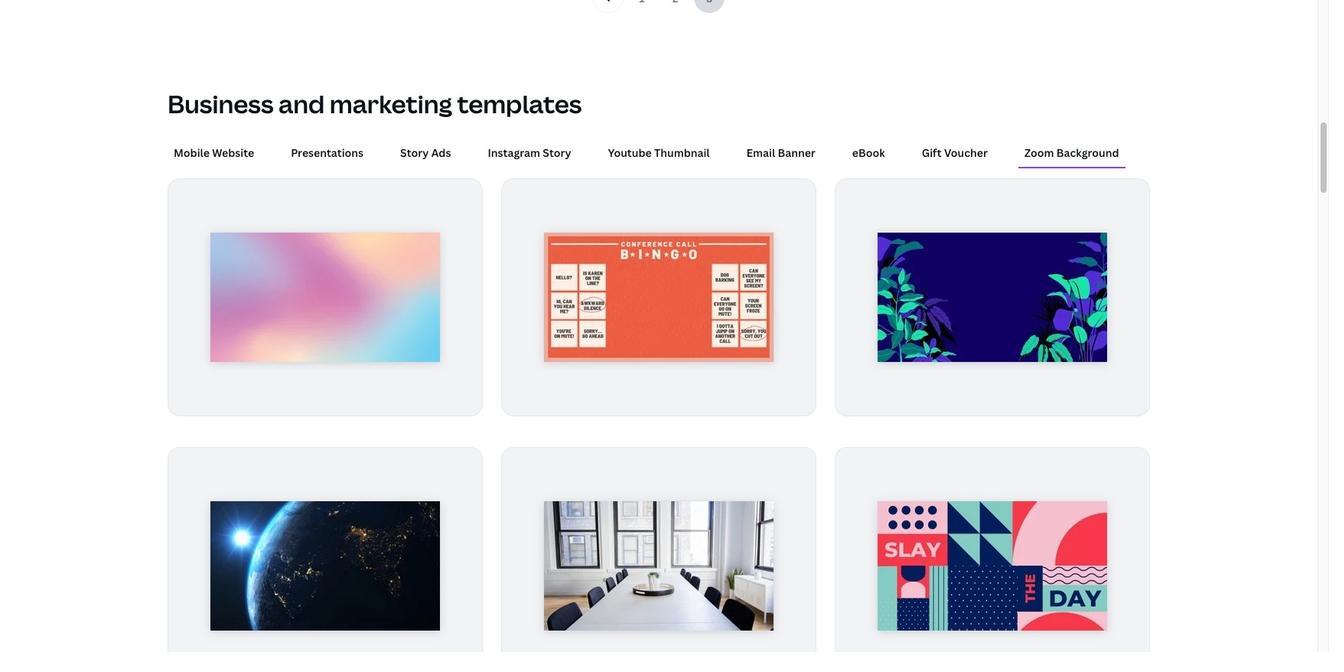 Task type: describe. For each thing, give the bounding box(es) containing it.
business
[[168, 87, 274, 120]]

blue and green plant zoom virtual background image
[[878, 233, 1108, 362]]

rainbow gradient pink orange and blue virtual background image
[[211, 233, 440, 362]]

story ads
[[400, 146, 451, 160]]

banner
[[778, 146, 816, 160]]

gift
[[922, 146, 942, 160]]

email banner
[[747, 146, 816, 160]]

email
[[747, 146, 776, 160]]

youtube thumbnail
[[608, 146, 710, 160]]

website
[[212, 146, 254, 160]]

zoom
[[1025, 146, 1055, 160]]

youtube thumbnail button
[[602, 139, 716, 167]]

and
[[279, 87, 325, 120]]

youtube
[[608, 146, 652, 160]]

background
[[1057, 146, 1120, 160]]

story inside story ads 'button'
[[400, 146, 429, 160]]

ebook
[[853, 146, 885, 160]]

zoom background button
[[1019, 139, 1126, 167]]

instagram story
[[488, 146, 572, 160]]

gift voucher button
[[916, 139, 994, 167]]

instagram
[[488, 146, 540, 160]]

mobile website
[[174, 146, 254, 160]]

thumbnail
[[654, 146, 710, 160]]

business and marketing templates
[[168, 87, 582, 120]]



Task type: vqa. For each thing, say whether or not it's contained in the screenshot.
the right the at
no



Task type: locate. For each thing, give the bounding box(es) containing it.
ads
[[431, 146, 451, 160]]

marketing
[[330, 87, 452, 120]]

story inside "instagram story" button
[[543, 146, 572, 160]]

story
[[400, 146, 429, 160], [543, 146, 572, 160]]

presentations
[[291, 146, 364, 160]]

voucher
[[945, 146, 988, 160]]

instagram story button
[[482, 139, 578, 167]]

1 horizontal spatial story
[[543, 146, 572, 160]]

templates
[[457, 87, 582, 120]]

outer space video virtual background image
[[211, 501, 440, 630]]

story left ads
[[400, 146, 429, 160]]

0 horizontal spatial story
[[400, 146, 429, 160]]

ebook button
[[847, 139, 892, 167]]

presentations button
[[285, 139, 370, 167]]

email banner button
[[741, 139, 822, 167]]

story ads button
[[394, 139, 457, 167]]

mobile website button
[[168, 139, 260, 167]]

story right instagram
[[543, 146, 572, 160]]

professional bright office virtual background image
[[544, 501, 774, 630]]

zoom background
[[1025, 146, 1120, 160]]

mobile
[[174, 146, 210, 160]]

red conference call bingo zoom background image
[[544, 233, 774, 362]]

gift voucher
[[922, 146, 988, 160]]

pink red blue aqua geometric slay the day virtual background image
[[878, 501, 1108, 630]]

1 story from the left
[[400, 146, 429, 160]]

2 story from the left
[[543, 146, 572, 160]]



